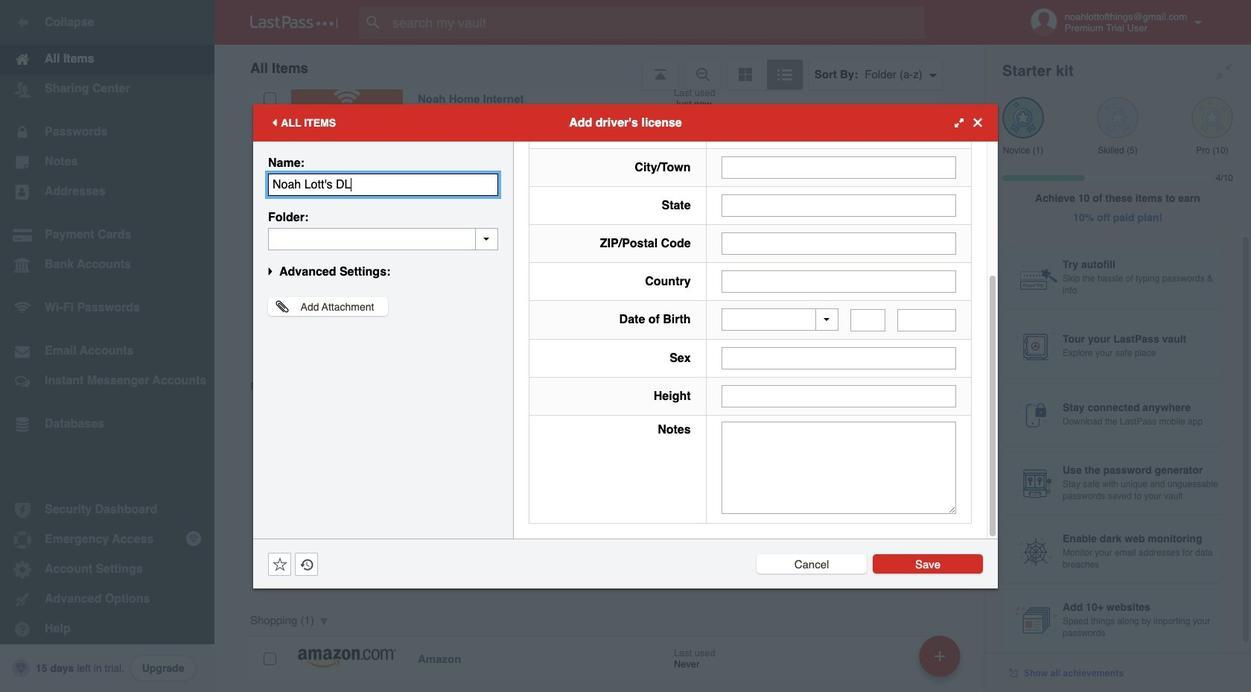 Task type: locate. For each thing, give the bounding box(es) containing it.
dialog
[[253, 0, 998, 588]]

None text field
[[268, 173, 498, 196], [268, 228, 498, 250], [722, 232, 957, 255], [722, 270, 957, 293], [722, 347, 957, 369], [268, 173, 498, 196], [268, 228, 498, 250], [722, 232, 957, 255], [722, 270, 957, 293], [722, 347, 957, 369]]

vault options navigation
[[215, 45, 985, 89]]

None text field
[[722, 156, 957, 179], [722, 194, 957, 217], [851, 309, 886, 331], [898, 309, 957, 331], [722, 385, 957, 407], [722, 421, 957, 514], [722, 156, 957, 179], [722, 194, 957, 217], [851, 309, 886, 331], [898, 309, 957, 331], [722, 385, 957, 407], [722, 421, 957, 514]]

new item image
[[935, 651, 946, 661]]

search my vault text field
[[359, 6, 954, 39]]



Task type: describe. For each thing, give the bounding box(es) containing it.
Search search field
[[359, 6, 954, 39]]

main navigation navigation
[[0, 0, 215, 692]]

lastpass image
[[250, 16, 338, 29]]

new item navigation
[[914, 631, 970, 692]]



